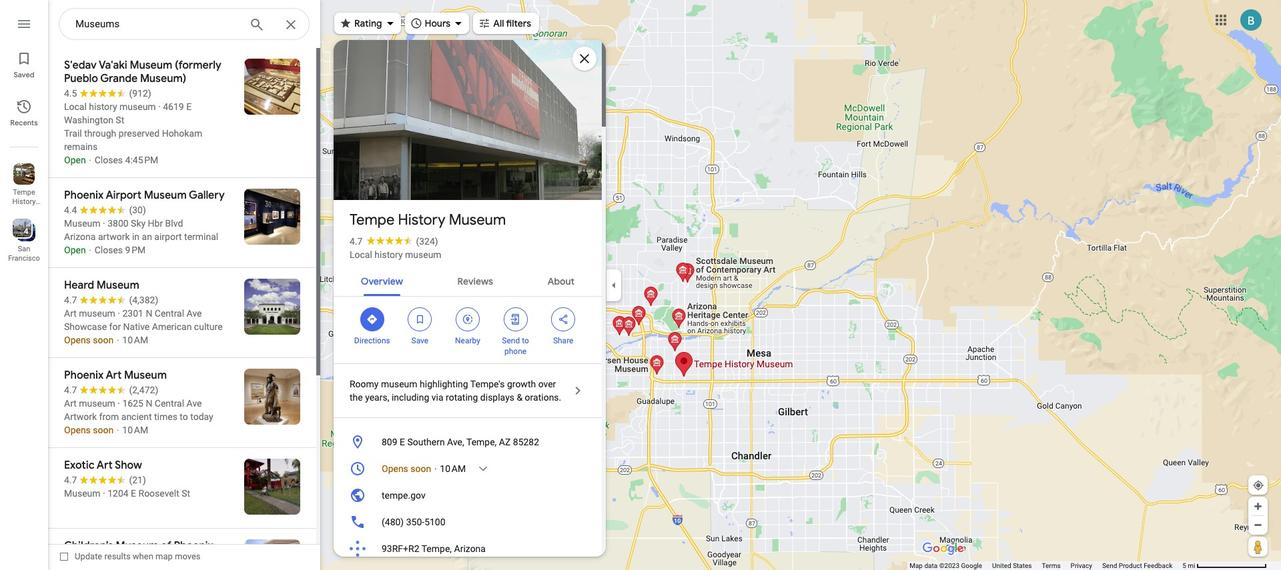 Task type: locate. For each thing, give the bounding box(es) containing it.
1 vertical spatial tempe,
[[422, 544, 452, 555]]

0 horizontal spatial send
[[502, 336, 520, 346]]

about button
[[537, 264, 585, 296]]

update results when map moves
[[75, 552, 201, 562]]


[[510, 312, 522, 327]]

roomy
[[350, 379, 379, 390]]

francisco
[[8, 254, 40, 263]]

museum up reviews 'button' in the left of the page
[[449, 211, 506, 230]]

4 places element
[[14, 226, 28, 238]]

0 vertical spatial museum
[[405, 250, 442, 260]]

tempe history museum up 4
[[10, 188, 38, 216]]

1 horizontal spatial history
[[398, 211, 446, 230]]

opens
[[382, 464, 408, 475]]

send for send to phone
[[502, 336, 520, 346]]

nearby
[[455, 336, 481, 346]]

directions
[[354, 336, 390, 346]]

share
[[553, 336, 574, 346]]

terms button
[[1042, 562, 1061, 571]]

tempe history museum inside button
[[10, 188, 38, 216]]

results
[[104, 552, 131, 562]]

museum inside button
[[10, 207, 38, 216]]

about
[[548, 276, 575, 288]]

data
[[925, 563, 938, 570]]

saved button
[[0, 45, 48, 83]]

none search field inside google maps element
[[59, 8, 310, 41]]

museum inside roomy museum highlighting tempe's growth over the years, including via rotating displays & orations.
[[381, 379, 418, 390]]

museum up including
[[381, 379, 418, 390]]

⋅
[[434, 464, 438, 475]]

all filters button
[[473, 9, 539, 38]]

arizona
[[454, 544, 486, 555]]

history up the (324)
[[398, 211, 446, 230]]

1 vertical spatial send
[[1103, 563, 1118, 570]]

history
[[12, 198, 36, 206], [398, 211, 446, 230]]

local history museum
[[350, 250, 442, 260]]

send left product
[[1103, 563, 1118, 570]]

1 horizontal spatial tempe history museum
[[350, 211, 506, 230]]

history up 4
[[12, 198, 36, 206]]

1 vertical spatial history
[[398, 211, 446, 230]]

0 horizontal spatial history
[[12, 198, 36, 206]]

san francisco
[[8, 245, 40, 263]]

send
[[502, 336, 520, 346], [1103, 563, 1118, 570]]

opens soon ⋅ 10 am
[[382, 464, 466, 475]]

tempe, down 5100
[[422, 544, 452, 555]]

show open hours for the week image
[[477, 463, 489, 475]]

1 vertical spatial museum
[[381, 379, 418, 390]]

show your location image
[[1253, 480, 1265, 492]]

4.7
[[350, 236, 363, 247]]

feedback
[[1144, 563, 1173, 570]]

0 vertical spatial tempe,
[[467, 437, 497, 448]]

1 horizontal spatial send
[[1103, 563, 1118, 570]]

1 horizontal spatial tempe,
[[467, 437, 497, 448]]

0 vertical spatial send
[[502, 336, 520, 346]]

10 am
[[440, 464, 466, 475]]

1 vertical spatial tempe
[[350, 211, 395, 230]]

0 vertical spatial history
[[12, 198, 36, 206]]

list containing saved
[[0, 0, 48, 571]]

93rf+r2
[[382, 544, 420, 555]]

hours button
[[405, 9, 469, 38]]

museum up 4
[[10, 207, 38, 216]]

0 vertical spatial tempe
[[13, 188, 35, 197]]

soon
[[411, 464, 431, 475]]

tempe, left the az
[[467, 437, 497, 448]]

via
[[432, 392, 444, 403]]

send for send product feedback
[[1103, 563, 1118, 570]]

list
[[0, 0, 48, 571]]

tempe
[[13, 188, 35, 197], [350, 211, 395, 230]]

e
[[400, 437, 405, 448]]

museum inside main content
[[449, 211, 506, 230]]

5 mi
[[1183, 563, 1196, 570]]

the
[[350, 392, 363, 403]]

recents
[[10, 118, 38, 127]]

southern
[[407, 437, 445, 448]]

0 horizontal spatial tempe history museum
[[10, 188, 38, 216]]

tab list
[[334, 264, 602, 296]]

1 horizontal spatial museum
[[449, 211, 506, 230]]

5 mi button
[[1183, 563, 1268, 570]]

privacy
[[1071, 563, 1093, 570]]

museum down 324 reviews element at the left
[[405, 250, 442, 260]]

4.7 stars image
[[363, 236, 416, 245]]

tempe history museum
[[10, 188, 38, 216], [350, 211, 506, 230]]

growth
[[507, 379, 536, 390]]

history inside button
[[12, 198, 36, 206]]

saved
[[14, 70, 34, 79]]

tempe's
[[470, 379, 505, 390]]

809
[[382, 437, 398, 448]]

tempe history museum up the (324)
[[350, 211, 506, 230]]

&
[[517, 392, 523, 403]]

None field
[[75, 16, 238, 32]]

footer containing map data ©2023 google
[[910, 562, 1183, 571]]

0 horizontal spatial museum
[[10, 207, 38, 216]]

0 horizontal spatial tempe,
[[422, 544, 452, 555]]

history
[[375, 250, 403, 260]]

displays
[[480, 392, 515, 403]]

tab list inside the tempe history museum main content
[[334, 264, 602, 296]]

(480)
[[382, 517, 404, 528]]

tempe up 4
[[13, 188, 35, 197]]

highlighting
[[420, 379, 468, 390]]

5
[[1183, 563, 1187, 570]]

recents button
[[0, 93, 48, 131]]

tab list containing overview
[[334, 264, 602, 296]]

1 horizontal spatial tempe
[[350, 211, 395, 230]]

united states
[[993, 563, 1032, 570]]

zoom out image
[[1253, 521, 1264, 531]]

map
[[156, 552, 173, 562]]

results for museums feed
[[48, 48, 320, 571]]

send up the phone
[[502, 336, 520, 346]]

send inside send to phone
[[502, 336, 520, 346]]

0 horizontal spatial tempe
[[13, 188, 35, 197]]

united
[[993, 563, 1012, 570]]

local history museum button
[[350, 248, 442, 262]]

footer
[[910, 562, 1183, 571]]

None search field
[[59, 8, 310, 41]]

over
[[538, 379, 556, 390]]

save
[[412, 336, 429, 346]]

tempe, inside 809 e southern ave, tempe, az 85282 button
[[467, 437, 497, 448]]

history inside main content
[[398, 211, 446, 230]]

photo of tempe history museum image
[[332, 18, 604, 222]]

tempe up 4.7 stars image
[[350, 211, 395, 230]]

send inside "button"
[[1103, 563, 1118, 570]]



Task type: vqa. For each thing, say whether or not it's contained in the screenshot.


Task type: describe. For each thing, give the bounding box(es) containing it.
85282
[[513, 437, 539, 448]]

tempe inside main content
[[350, 211, 395, 230]]

local
[[350, 250, 372, 260]]

tempe history museum button
[[0, 158, 48, 216]]

324 reviews element
[[416, 236, 438, 247]]

terms
[[1042, 563, 1061, 570]]

all filters
[[493, 17, 531, 29]]


[[366, 312, 378, 327]]

moves
[[175, 552, 201, 562]]

photos
[[388, 172, 421, 185]]

5100
[[425, 517, 446, 528]]

tempe, inside 93rf+r2 tempe, arizona button
[[422, 544, 452, 555]]

google
[[961, 563, 983, 570]]

phone
[[505, 347, 527, 356]]

years,
[[365, 392, 389, 403]]


[[462, 312, 474, 327]]

593 photos
[[368, 172, 421, 185]]

tempe history museum inside main content
[[350, 211, 506, 230]]

overview
[[361, 276, 403, 288]]

593
[[368, 172, 386, 185]]

©2023
[[940, 563, 960, 570]]

map data ©2023 google
[[910, 563, 983, 570]]

product
[[1119, 563, 1143, 570]]

all
[[493, 17, 504, 29]]

350-
[[406, 517, 425, 528]]

roomy museum highlighting tempe's growth over the years, including via rotating displays & orations. button
[[334, 364, 602, 418]]

tempe.gov link
[[334, 483, 602, 509]]

overview button
[[350, 264, 414, 296]]

map
[[910, 563, 923, 570]]

show street view coverage image
[[1249, 537, 1268, 557]]


[[414, 312, 426, 327]]

update
[[75, 552, 102, 562]]

information for tempe history museum region
[[334, 429, 602, 571]]

states
[[1013, 563, 1032, 570]]

rating button
[[334, 9, 401, 38]]

google account: brad klo  
(klobrad84@gmail.com) image
[[1241, 9, 1262, 30]]

rotating
[[446, 392, 478, 403]]

593 photos button
[[344, 167, 427, 190]]

az
[[499, 437, 511, 448]]

footer inside google maps element
[[910, 562, 1183, 571]]

collapse side panel image
[[607, 278, 621, 293]]

united states button
[[993, 562, 1032, 571]]

none field inside museums field
[[75, 16, 238, 32]]

4
[[24, 227, 28, 236]]

tempe.gov
[[382, 491, 426, 501]]

809 e southern ave, tempe, az 85282 button
[[334, 429, 602, 456]]

(480) 350-5100 button
[[334, 509, 602, 536]]

reviews button
[[447, 264, 504, 296]]

orations.
[[525, 392, 562, 403]]

(480) 350-5100
[[382, 517, 446, 528]]

ave,
[[447, 437, 464, 448]]

zoom in image
[[1253, 502, 1264, 512]]

menu image
[[16, 16, 32, 32]]

tempe inside button
[[13, 188, 35, 197]]

roomy museum highlighting tempe's growth over the years, including via rotating displays & orations.
[[350, 379, 562, 403]]

museum inside local history museum button
[[405, 250, 442, 260]]

when
[[133, 552, 153, 562]]

mi
[[1188, 563, 1196, 570]]

filters
[[506, 17, 531, 29]]

including
[[392, 392, 429, 403]]

rating
[[354, 17, 382, 29]]

Update results when map moves checkbox
[[60, 549, 201, 565]]

google maps element
[[0, 0, 1282, 571]]

Museums field
[[59, 8, 310, 41]]

actions for tempe history museum region
[[334, 297, 602, 364]]

send product feedback
[[1103, 563, 1173, 570]]

(324)
[[416, 236, 438, 247]]

809 e southern ave, tempe, az 85282
[[382, 437, 539, 448]]


[[557, 312, 569, 327]]

93rf+r2 tempe, arizona button
[[334, 536, 602, 563]]

to
[[522, 336, 529, 346]]

send product feedback button
[[1103, 562, 1173, 571]]

tempe history museum main content
[[332, 18, 606, 571]]

hours image
[[350, 461, 366, 477]]

reviews
[[458, 276, 493, 288]]

93rf+r2 tempe, arizona
[[382, 544, 486, 555]]

send to phone
[[502, 336, 529, 356]]

hours
[[425, 17, 451, 29]]



